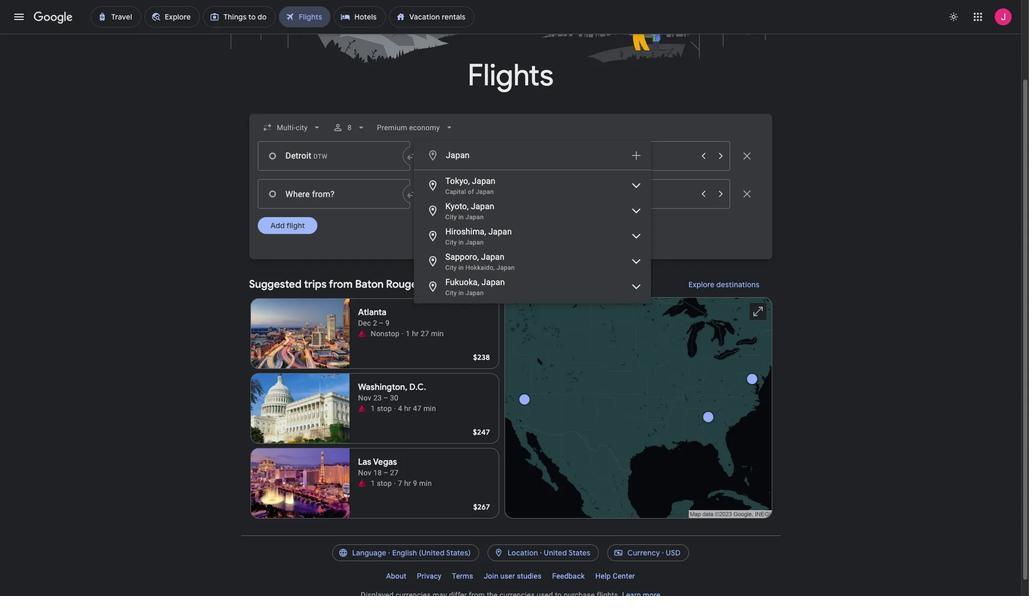 Task type: locate. For each thing, give the bounding box(es) containing it.
 image left 4
[[394, 403, 396, 414]]

remove flight to baton rouge on tue, nov 14 image
[[740, 188, 753, 200]]

min for atlanta
[[431, 329, 444, 338]]

2 delta image from the top
[[358, 404, 367, 413]]

1 vertical spatial min
[[423, 404, 436, 413]]

$238
[[473, 353, 490, 362]]

1 delta image from the top
[[358, 329, 367, 338]]

None text field
[[258, 141, 410, 171]]

1 left 27
[[406, 329, 410, 338]]

0 vertical spatial stop
[[377, 404, 392, 413]]

1 stop down 23 – 30 at the left bottom
[[371, 404, 392, 413]]

delta image
[[358, 329, 367, 338], [358, 404, 367, 413], [358, 479, 367, 488]]

1 in from the top
[[458, 214, 464, 221]]

in
[[458, 214, 464, 221], [458, 239, 464, 246], [458, 264, 464, 271], [458, 289, 464, 297]]

in down fukuoka,
[[458, 289, 464, 297]]

1 vertical spatial delta image
[[358, 404, 367, 413]]

9
[[413, 479, 417, 488]]

help center
[[595, 572, 635, 580]]

min
[[431, 329, 444, 338], [423, 404, 436, 413], [419, 479, 432, 488]]

fukuoka,
[[445, 277, 479, 287]]

1 stop from the top
[[377, 404, 392, 413]]

1 stop down 18 – 27
[[371, 479, 392, 488]]

usd
[[666, 548, 681, 558]]

1 1 stop from the top
[[371, 404, 392, 413]]

in for fukuoka,
[[458, 289, 464, 297]]

2 vertical spatial delta image
[[358, 479, 367, 488]]

join user studies
[[484, 572, 542, 580]]

nov
[[358, 394, 371, 402], [358, 469, 371, 477]]

1 vertical spatial hr
[[404, 404, 411, 413]]

add
[[270, 221, 285, 230]]

toggle nearby airports for hiroshima, japan image
[[630, 230, 643, 243]]

2 1 stop from the top
[[371, 479, 392, 488]]

hr for atlanta
[[412, 329, 419, 338]]

japan down search
[[497, 264, 515, 271]]

change appearance image
[[941, 4, 966, 30]]

hr for washington, d.c.
[[404, 404, 411, 413]]

0 vertical spatial 1
[[406, 329, 410, 338]]

toggle nearby airports for sapporo, japan image
[[630, 255, 643, 268]]

city for fukuoka, japan
[[445, 289, 457, 297]]

about
[[386, 572, 406, 580]]

1 vertical spatial nov
[[358, 469, 371, 477]]

in down kyoto,
[[458, 214, 464, 221]]

destinations
[[716, 280, 759, 289]]

47
[[413, 404, 421, 413]]

 image
[[402, 328, 404, 339]]

help
[[595, 572, 611, 580]]

japan up search button
[[488, 227, 512, 237]]

2 in from the top
[[458, 239, 464, 246]]

sapporo, japan city in hokkaido, japan
[[445, 252, 515, 271]]

las vegas nov 18 – 27
[[358, 457, 398, 477]]

1 vertical spatial stop
[[377, 479, 392, 488]]

united states
[[544, 548, 590, 558]]

Departure text field
[[601, 142, 694, 170]]

nov down washington,
[[358, 394, 371, 402]]

0 vertical spatial  image
[[394, 403, 396, 414]]

tokyo,
[[445, 176, 470, 186]]

3 delta image from the top
[[358, 479, 367, 488]]

city
[[445, 214, 457, 221], [445, 239, 457, 246], [445, 264, 457, 271], [445, 289, 457, 297]]

united
[[544, 548, 567, 558]]

1 vertical spatial  image
[[394, 478, 396, 489]]

2 vertical spatial hr
[[404, 479, 411, 488]]

0 vertical spatial min
[[431, 329, 444, 338]]

hr for las vegas
[[404, 479, 411, 488]]

language
[[352, 548, 386, 558]]

delta image down washington,
[[358, 404, 367, 413]]

atlanta
[[358, 307, 386, 318]]

stop
[[377, 404, 392, 413], [377, 479, 392, 488]]

city inside sapporo, japan city in hokkaido, japan
[[445, 264, 457, 271]]

2 nov from the top
[[358, 469, 371, 477]]

None field
[[258, 118, 326, 137], [373, 118, 459, 137], [258, 118, 326, 137], [373, 118, 459, 137]]

2 city from the top
[[445, 239, 457, 246]]

stop down 18 – 27
[[377, 479, 392, 488]]

1 stop
[[371, 404, 392, 413], [371, 479, 392, 488]]

city inside fukuoka, japan city in japan
[[445, 289, 457, 297]]

2 vertical spatial 1
[[371, 479, 375, 488]]

in inside kyoto, japan city in japan
[[458, 214, 464, 221]]

nonstop
[[371, 329, 400, 338]]

1 for las
[[371, 479, 375, 488]]

list box inside flight search box
[[414, 170, 651, 304]]

nov down las
[[358, 469, 371, 477]]

 image inside suggested trips from baton rouge region
[[402, 328, 404, 339]]

in down sapporo, at the top
[[458, 264, 464, 271]]

list box
[[414, 170, 651, 304]]

0 vertical spatial nov
[[358, 394, 371, 402]]

hokkaido,
[[466, 264, 495, 271]]

4 in from the top
[[458, 289, 464, 297]]

$267
[[473, 502, 490, 512]]

about link
[[381, 568, 412, 585]]

in inside "hiroshima, japan city in japan"
[[458, 239, 464, 246]]

min right "47" at left bottom
[[423, 404, 436, 413]]

 image left the 7
[[394, 478, 396, 489]]

destination, select multiple airports image
[[630, 149, 643, 162]]

in for kyoto,
[[458, 214, 464, 221]]

fukuoka, japan option
[[414, 274, 651, 299]]

8 button
[[328, 115, 371, 140]]

city inside "hiroshima, japan city in japan"
[[445, 239, 457, 246]]

nov inside las vegas nov 18 – 27
[[358, 469, 371, 477]]

 image
[[394, 403, 396, 414], [394, 478, 396, 489]]

sapporo,
[[445, 252, 479, 262]]

in down hiroshima,
[[458, 239, 464, 246]]

3 city from the top
[[445, 264, 457, 271]]

3 in from the top
[[458, 264, 464, 271]]

2 – 9
[[373, 319, 390, 327]]

feedback
[[552, 572, 585, 580]]

1 vertical spatial 1
[[371, 404, 375, 413]]

hr
[[412, 329, 419, 338], [404, 404, 411, 413], [404, 479, 411, 488]]

join user studies link
[[479, 568, 547, 585]]

23 – 30
[[373, 394, 398, 402]]

hr right the 7
[[404, 479, 411, 488]]

city up sapporo, at the top
[[445, 239, 457, 246]]

city for kyoto, japan
[[445, 214, 457, 221]]

delta image for washington, d.c.
[[358, 404, 367, 413]]

hr left 27
[[412, 329, 419, 338]]

states
[[569, 548, 590, 558]]

2 stop from the top
[[377, 479, 392, 488]]

 image for vegas
[[394, 478, 396, 489]]

delta image down las
[[358, 479, 367, 488]]

terms link
[[447, 568, 479, 585]]

1
[[406, 329, 410, 338], [371, 404, 375, 413], [371, 479, 375, 488]]

sapporo, japan option
[[414, 249, 651, 274]]

0 vertical spatial hr
[[412, 329, 419, 338]]

hr right 4
[[404, 404, 411, 413]]

2 vertical spatial min
[[419, 479, 432, 488]]

hiroshima,
[[445, 227, 486, 237]]

city inside kyoto, japan city in japan
[[445, 214, 457, 221]]

dec
[[358, 319, 371, 327]]

in inside sapporo, japan city in hokkaido, japan
[[458, 264, 464, 271]]

terms
[[452, 572, 473, 580]]

1 nov from the top
[[358, 394, 371, 402]]

flights
[[468, 57, 553, 94]]

city down fukuoka,
[[445, 289, 457, 297]]

add flight
[[270, 221, 305, 230]]

toggle nearby airports for kyoto, japan image
[[630, 205, 643, 217]]

min right 27
[[431, 329, 444, 338]]

nov inside 'washington, d.c. nov 23 – 30'
[[358, 394, 371, 402]]

4 city from the top
[[445, 289, 457, 297]]

feedback link
[[547, 568, 590, 585]]

0 vertical spatial delta image
[[358, 329, 367, 338]]

1 down 18 – 27
[[371, 479, 375, 488]]

delta image down dec
[[358, 329, 367, 338]]

1 vertical spatial 1 stop
[[371, 479, 392, 488]]

2  image from the top
[[394, 478, 396, 489]]

27
[[421, 329, 429, 338]]

city down sapporo, at the top
[[445, 264, 457, 271]]

1 city from the top
[[445, 214, 457, 221]]

location
[[508, 548, 538, 558]]

min right 9
[[419, 479, 432, 488]]

Where from? text field
[[258, 179, 410, 209]]

1  image from the top
[[394, 403, 396, 414]]

in inside fukuoka, japan city in japan
[[458, 289, 464, 297]]

list box containing tokyo, japan
[[414, 170, 651, 304]]

stop down 23 – 30 at the left bottom
[[377, 404, 392, 413]]

1 stop for las
[[371, 479, 392, 488]]

suggested trips from baton rouge
[[249, 278, 417, 291]]

0 vertical spatial 1 stop
[[371, 404, 392, 413]]

city down kyoto,
[[445, 214, 457, 221]]

1 down 23 – 30 at the left bottom
[[371, 404, 375, 413]]

center
[[613, 572, 635, 580]]

japan
[[472, 176, 495, 186], [476, 188, 494, 196], [471, 201, 494, 211], [466, 214, 484, 221], [488, 227, 512, 237], [466, 239, 484, 246], [481, 252, 505, 262], [497, 264, 515, 271], [481, 277, 505, 287], [466, 289, 484, 297]]



Task type: describe. For each thing, give the bounding box(es) containing it.
kyoto, japan option
[[414, 198, 651, 224]]

search button
[[483, 248, 538, 269]]

flight
[[286, 221, 305, 230]]

from
[[329, 278, 353, 291]]

Flight search field
[[241, 114, 780, 304]]

4
[[398, 404, 402, 413]]

trips
[[304, 278, 327, 291]]

kyoto,
[[445, 201, 469, 211]]

hiroshima, japan city in japan
[[445, 227, 512, 246]]

user
[[500, 572, 515, 580]]

japan down 'of'
[[471, 201, 494, 211]]

main menu image
[[13, 11, 25, 23]]

nov for washington,
[[358, 394, 371, 402]]

city for hiroshima, japan
[[445, 239, 457, 246]]

delta image for atlanta
[[358, 329, 367, 338]]

atlanta dec 2 – 9
[[358, 307, 390, 327]]

help center link
[[590, 568, 640, 585]]

city for sapporo, japan
[[445, 264, 457, 271]]

washington, d.c. nov 23 – 30
[[358, 382, 426, 402]]

(united
[[419, 548, 445, 558]]

states)
[[446, 548, 471, 558]]

explore
[[688, 280, 714, 289]]

18 – 27
[[373, 469, 398, 477]]

4 hr 47 min
[[398, 404, 436, 413]]

las
[[358, 457, 371, 468]]

247 US dollars text field
[[473, 428, 490, 437]]

7 hr 9 min
[[398, 479, 432, 488]]

capital
[[445, 188, 466, 196]]

suggested trips from baton rouge region
[[249, 272, 772, 523]]

studies
[[517, 572, 542, 580]]

japan down hiroshima,
[[466, 239, 484, 246]]

japan down "hokkaido,"
[[481, 277, 505, 287]]

min for washington, d.c.
[[423, 404, 436, 413]]

7
[[398, 479, 402, 488]]

tokyo, japan option
[[414, 173, 651, 198]]

english
[[392, 548, 417, 558]]

fukuoka, japan city in japan
[[445, 277, 505, 297]]

delta image for las vegas
[[358, 479, 367, 488]]

toggle nearby airports for fukuoka, japan image
[[630, 280, 643, 293]]

remove flight from detroit on fri, nov 10 image
[[740, 150, 753, 162]]

238 US dollars text field
[[473, 353, 490, 362]]

privacy
[[417, 572, 441, 580]]

hiroshima, japan option
[[414, 224, 651, 249]]

currency
[[627, 548, 660, 558]]

japan up "hokkaido,"
[[481, 252, 505, 262]]

in for sapporo,
[[458, 264, 464, 271]]

japan right 'of'
[[476, 188, 494, 196]]

of
[[468, 188, 474, 196]]

washington,
[[358, 382, 407, 393]]

privacy link
[[412, 568, 447, 585]]

enter your destination dialog
[[414, 141, 651, 304]]

japan up hiroshima,
[[466, 214, 484, 221]]

d.c.
[[409, 382, 426, 393]]

min for las vegas
[[419, 479, 432, 488]]

1 stop for washington,
[[371, 404, 392, 413]]

vegas
[[373, 457, 397, 468]]

join
[[484, 572, 498, 580]]

1 for washington,
[[371, 404, 375, 413]]

kyoto, japan city in japan
[[445, 201, 494, 221]]

suggested
[[249, 278, 302, 291]]

tokyo, japan capital of japan
[[445, 176, 495, 196]]

8
[[347, 123, 352, 132]]

toggle nearby airports for tokyo, japan image
[[630, 179, 643, 192]]

english (united states)
[[392, 548, 471, 558]]

baton
[[355, 278, 384, 291]]

explore destinations
[[688, 280, 759, 289]]

in for hiroshima,
[[458, 239, 464, 246]]

267 US dollars text field
[[473, 502, 490, 512]]

nov for las
[[358, 469, 371, 477]]

rouge
[[386, 278, 417, 291]]

add flight button
[[258, 217, 317, 234]]

japan down fukuoka,
[[466, 289, 484, 297]]

stop for washington,
[[377, 404, 392, 413]]

japan up 'of'
[[472, 176, 495, 186]]

search
[[506, 254, 530, 263]]

 image for d.c.
[[394, 403, 396, 414]]

Departure text field
[[601, 180, 694, 208]]

Where else? text field
[[445, 143, 624, 168]]

stop for las
[[377, 479, 392, 488]]

1 hr 27 min
[[406, 329, 444, 338]]

$247
[[473, 428, 490, 437]]

explore destinations button
[[676, 272, 772, 297]]



Task type: vqa. For each thing, say whether or not it's contained in the screenshot.
Kyoto, on the left top of page
yes



